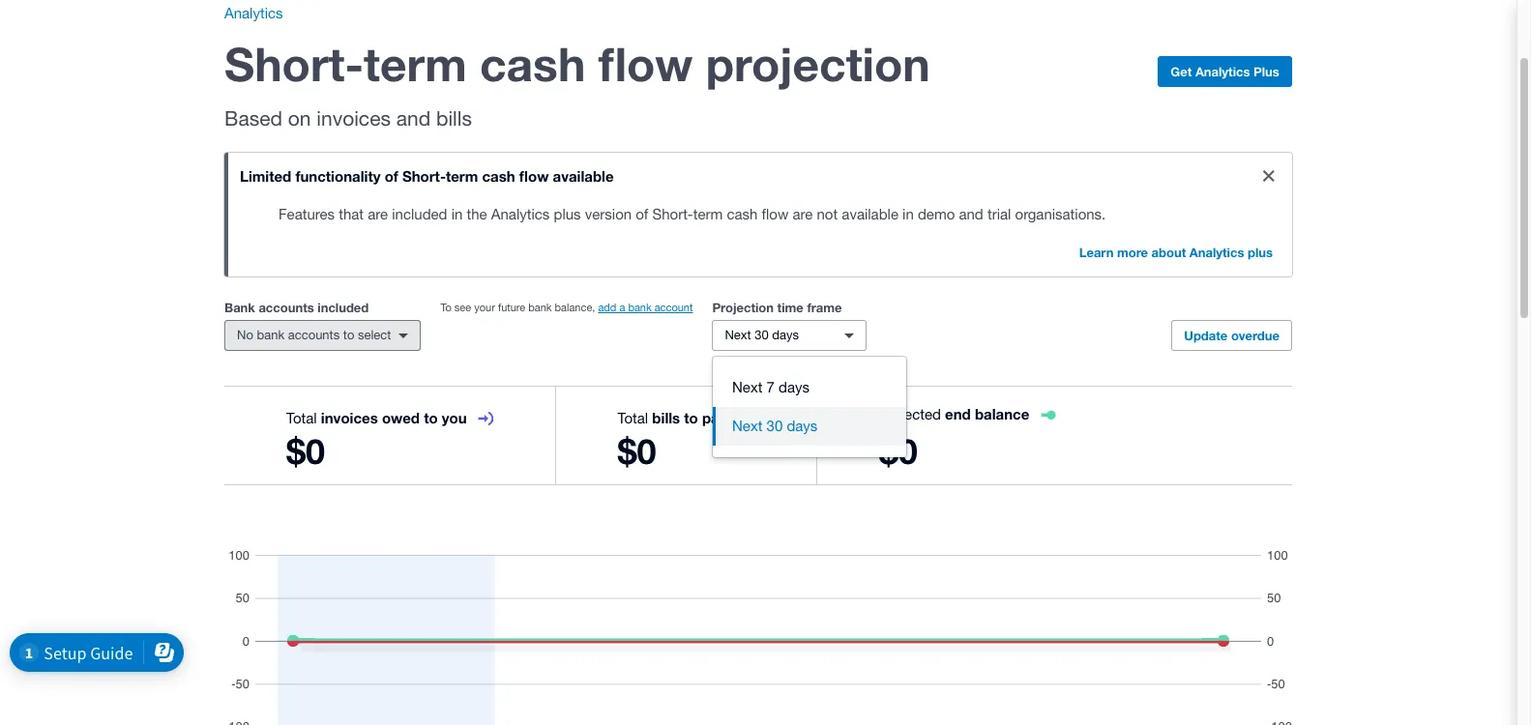 Task type: locate. For each thing, give the bounding box(es) containing it.
invoices left the owed
[[321, 409, 378, 427]]

available
[[553, 167, 614, 185], [842, 206, 899, 223]]

update overdue
[[1184, 328, 1280, 343]]

0 vertical spatial next 30 days
[[725, 328, 799, 342]]

functionality
[[296, 167, 381, 185]]

1 vertical spatial 30
[[767, 418, 783, 434]]

1 horizontal spatial bank
[[529, 302, 552, 313]]

based on invoices and bills
[[224, 106, 472, 130]]

projection time frame
[[713, 300, 842, 315]]

learn
[[1079, 245, 1114, 260]]

time
[[777, 300, 804, 315]]

days
[[772, 328, 799, 342], [779, 379, 810, 396], [787, 418, 818, 434]]

bills left pay
[[652, 409, 680, 427]]

days inside popup button
[[772, 328, 799, 342]]

bank right future
[[529, 302, 552, 313]]

no
[[237, 328, 253, 342]]

30
[[755, 328, 769, 342], [767, 418, 783, 434]]

0 horizontal spatial total
[[286, 410, 317, 427]]

1 horizontal spatial included
[[392, 206, 447, 223]]

list box
[[713, 357, 907, 458]]

next 30 days
[[725, 328, 799, 342], [732, 418, 818, 434]]

next 30 days for next 30 days popup button
[[725, 328, 799, 342]]

30 inside button
[[767, 418, 783, 434]]

group containing next 7 days
[[713, 357, 907, 458]]

1 horizontal spatial total
[[618, 410, 648, 427]]

accounts down bank accounts included
[[288, 328, 340, 342]]

of
[[385, 167, 398, 185], [636, 206, 649, 223]]

2 vertical spatial cash
[[727, 206, 758, 223]]

1 horizontal spatial flow
[[599, 36, 693, 91]]

learn more about analytics plus link
[[1068, 238, 1285, 269]]

next for next 7 days button
[[732, 379, 763, 396]]

1 vertical spatial accounts
[[288, 328, 340, 342]]

invoices right on
[[317, 106, 391, 130]]

next left 7 at the bottom
[[732, 379, 763, 396]]

30 inside popup button
[[755, 328, 769, 342]]

to inside 'total invoices owed to you $0'
[[424, 409, 438, 427]]

overdue
[[1231, 328, 1280, 343]]

cash
[[480, 36, 586, 91], [482, 167, 515, 185], [727, 206, 758, 223]]

0 horizontal spatial available
[[553, 167, 614, 185]]

2 in from the left
[[903, 206, 914, 223]]

1 vertical spatial next 30 days
[[732, 418, 818, 434]]

0 vertical spatial of
[[385, 167, 398, 185]]

30 down next 7 days
[[767, 418, 783, 434]]

0 vertical spatial days
[[772, 328, 799, 342]]

included up no bank accounts to select popup button at top left
[[318, 300, 369, 315]]

days right 7 at the bottom
[[779, 379, 810, 396]]

$0
[[286, 431, 325, 472], [618, 431, 656, 472], [879, 431, 918, 472]]

next
[[725, 328, 751, 342], [732, 379, 763, 396], [732, 418, 763, 434]]

bank accounts included
[[224, 300, 369, 315]]

of right functionality
[[385, 167, 398, 185]]

days down next 7 days button
[[787, 418, 818, 434]]

limited functionality of short-term cash flow available
[[240, 167, 614, 185]]

plus down the close icon
[[1248, 245, 1273, 260]]

plus
[[554, 206, 581, 223], [1248, 245, 1273, 260]]

0 vertical spatial next
[[725, 328, 751, 342]]

the
[[467, 206, 487, 223]]

0 horizontal spatial flow
[[519, 167, 549, 185]]

2 horizontal spatial short-
[[653, 206, 693, 223]]

30 for next 30 days button
[[767, 418, 783, 434]]

0 vertical spatial and
[[396, 106, 431, 130]]

total for you
[[286, 410, 317, 427]]

analytics
[[224, 5, 283, 21], [1196, 64, 1250, 79], [491, 206, 550, 223], [1190, 245, 1245, 260]]

1 vertical spatial bills
[[652, 409, 680, 427]]

next 7 days
[[732, 379, 810, 396]]

group
[[713, 357, 907, 458]]

1 horizontal spatial bills
[[652, 409, 680, 427]]

2 vertical spatial next
[[732, 418, 763, 434]]

term
[[364, 36, 467, 91], [446, 167, 478, 185], [693, 206, 723, 223]]

next 30 days down next 7 days
[[732, 418, 818, 434]]

0 vertical spatial flow
[[599, 36, 693, 91]]

plus left version
[[554, 206, 581, 223]]

accounts
[[259, 300, 314, 315], [288, 328, 340, 342]]

0 horizontal spatial short-
[[224, 36, 364, 91]]

and up limited functionality of short-term cash flow available
[[396, 106, 431, 130]]

1 horizontal spatial available
[[842, 206, 899, 223]]

1 vertical spatial days
[[779, 379, 810, 396]]

2 vertical spatial flow
[[762, 206, 789, 223]]

0 horizontal spatial bank
[[257, 328, 285, 342]]

next 7 days button
[[713, 369, 907, 407]]

1 vertical spatial plus
[[1248, 245, 1273, 260]]

projection
[[713, 300, 774, 315]]

2 horizontal spatial $0
[[879, 431, 918, 472]]

short- up on
[[224, 36, 364, 91]]

accounts up no bank accounts to select
[[259, 300, 314, 315]]

of right version
[[636, 206, 649, 223]]

1 horizontal spatial and
[[959, 206, 984, 223]]

days for next 30 days popup button
[[772, 328, 799, 342]]

flow
[[599, 36, 693, 91], [519, 167, 549, 185], [762, 206, 789, 223]]

on
[[288, 106, 311, 130]]

and
[[396, 106, 431, 130], [959, 206, 984, 223]]

2 vertical spatial short-
[[653, 206, 693, 223]]

2 $0 from the left
[[618, 431, 656, 472]]

short- right version
[[653, 206, 693, 223]]

a
[[620, 302, 625, 313]]

0 horizontal spatial bills
[[436, 106, 472, 130]]

are right that
[[368, 206, 388, 223]]

0 vertical spatial accounts
[[259, 300, 314, 315]]

included
[[392, 206, 447, 223], [318, 300, 369, 315]]

get analytics plus button
[[1158, 56, 1292, 87]]

0 horizontal spatial in
[[451, 206, 463, 223]]

update overdue button
[[1172, 320, 1293, 351]]

days for next 7 days button
[[779, 379, 810, 396]]

are left not
[[793, 206, 813, 223]]

total inside 'total invoices owed to you $0'
[[286, 410, 317, 427]]

to left select
[[343, 328, 354, 342]]

next 30 days inside popup button
[[725, 328, 799, 342]]

invoices
[[317, 106, 391, 130], [321, 409, 378, 427]]

are
[[368, 206, 388, 223], [793, 206, 813, 223]]

next for next 30 days button
[[732, 418, 763, 434]]

to
[[343, 328, 354, 342], [424, 409, 438, 427], [684, 409, 698, 427]]

bills up limited functionality of short-term cash flow available
[[436, 106, 472, 130]]

invoices inside 'total invoices owed to you $0'
[[321, 409, 378, 427]]

0 horizontal spatial $0
[[286, 431, 325, 472]]

total inside total bills to pay $0
[[618, 410, 648, 427]]

0 vertical spatial 30
[[755, 328, 769, 342]]

1 $0 from the left
[[286, 431, 325, 472]]

1 vertical spatial term
[[446, 167, 478, 185]]

0 vertical spatial included
[[392, 206, 447, 223]]

balance
[[975, 405, 1030, 423]]

no bank accounts to select button
[[224, 320, 421, 351]]

1 vertical spatial available
[[842, 206, 899, 223]]

short- right functionality
[[402, 167, 446, 185]]

2 horizontal spatial to
[[684, 409, 698, 427]]

0 vertical spatial plus
[[554, 206, 581, 223]]

0 horizontal spatial are
[[368, 206, 388, 223]]

you
[[442, 409, 467, 427]]

included down limited functionality of short-term cash flow available
[[392, 206, 447, 223]]

1 vertical spatial flow
[[519, 167, 549, 185]]

to left the "you"
[[424, 409, 438, 427]]

0 vertical spatial bills
[[436, 106, 472, 130]]

1 horizontal spatial in
[[903, 206, 914, 223]]

to left pay
[[684, 409, 698, 427]]

in left the
[[451, 206, 463, 223]]

features that are included in the analytics plus version of short-term cash flow are not available in demo and trial organisations.
[[279, 206, 1106, 223]]

no bank accounts to select
[[237, 328, 391, 342]]

learn more about analytics plus
[[1079, 245, 1273, 260]]

short-
[[224, 36, 364, 91], [402, 167, 446, 185], [653, 206, 693, 223]]

select
[[358, 328, 391, 342]]

1 horizontal spatial of
[[636, 206, 649, 223]]

projection
[[706, 36, 930, 91]]

list box containing next 7 days
[[713, 357, 907, 458]]

owed
[[382, 409, 420, 427]]

in
[[451, 206, 463, 223], [903, 206, 914, 223]]

next right pay
[[732, 418, 763, 434]]

1 horizontal spatial $0
[[618, 431, 656, 472]]

total left pay
[[618, 410, 648, 427]]

add
[[598, 302, 617, 313]]

bills
[[436, 106, 472, 130], [652, 409, 680, 427]]

next down projection
[[725, 328, 751, 342]]

bank
[[529, 302, 552, 313], [628, 302, 652, 313], [257, 328, 285, 342]]

next inside popup button
[[725, 328, 751, 342]]

0 horizontal spatial to
[[343, 328, 354, 342]]

1 vertical spatial next
[[732, 379, 763, 396]]

30 for next 30 days popup button
[[755, 328, 769, 342]]

1 vertical spatial invoices
[[321, 409, 378, 427]]

available up version
[[553, 167, 614, 185]]

1 horizontal spatial to
[[424, 409, 438, 427]]

3 $0 from the left
[[879, 431, 918, 472]]

bank right a
[[628, 302, 652, 313]]

total
[[286, 410, 317, 427], [618, 410, 648, 427]]

1 vertical spatial included
[[318, 300, 369, 315]]

30 down projection time frame
[[755, 328, 769, 342]]

0 vertical spatial invoices
[[317, 106, 391, 130]]

days down time
[[772, 328, 799, 342]]

1 vertical spatial and
[[959, 206, 984, 223]]

2 vertical spatial term
[[693, 206, 723, 223]]

bank right no
[[257, 328, 285, 342]]

not
[[817, 206, 838, 223]]

0 horizontal spatial plus
[[554, 206, 581, 223]]

close image
[[1250, 157, 1289, 195]]

2 vertical spatial days
[[787, 418, 818, 434]]

total down no bank accounts to select
[[286, 410, 317, 427]]

future
[[498, 302, 526, 313]]

next 30 days inside button
[[732, 418, 818, 434]]

2 total from the left
[[618, 410, 648, 427]]

available right not
[[842, 206, 899, 223]]

next 30 days down projection time frame
[[725, 328, 799, 342]]

1 in from the left
[[451, 206, 463, 223]]

1 total from the left
[[286, 410, 317, 427]]

organisations.
[[1015, 206, 1106, 223]]

1 horizontal spatial are
[[793, 206, 813, 223]]

and left trial
[[959, 206, 984, 223]]

to inside no bank accounts to select popup button
[[343, 328, 354, 342]]

1 vertical spatial of
[[636, 206, 649, 223]]

in left the demo
[[903, 206, 914, 223]]

to for total invoices owed to you $0
[[424, 409, 438, 427]]

demo
[[918, 206, 955, 223]]

1 horizontal spatial short-
[[402, 167, 446, 185]]

projected end balance
[[879, 405, 1030, 423]]



Task type: vqa. For each thing, say whether or not it's contained in the screenshot.
the top bills
yes



Task type: describe. For each thing, give the bounding box(es) containing it.
plus
[[1254, 64, 1280, 79]]

frame
[[807, 300, 842, 315]]

to see your future bank balance, add a bank account
[[441, 302, 693, 313]]

features
[[279, 206, 335, 223]]

next 30 days for next 30 days button
[[732, 418, 818, 434]]

projected
[[879, 406, 941, 423]]

total invoices owed to you $0
[[286, 409, 467, 472]]

$0 inside 'total invoices owed to you $0'
[[286, 431, 325, 472]]

based
[[224, 106, 282, 130]]

version
[[585, 206, 632, 223]]

short-term cash flow projection
[[224, 36, 930, 91]]

2 are from the left
[[793, 206, 813, 223]]

to
[[441, 302, 452, 313]]

account
[[655, 302, 693, 313]]

analytics inside button
[[1196, 64, 1250, 79]]

0 vertical spatial term
[[364, 36, 467, 91]]

total for $0
[[618, 410, 648, 427]]

get analytics plus
[[1171, 64, 1280, 79]]

0 vertical spatial short-
[[224, 36, 364, 91]]

0 vertical spatial available
[[553, 167, 614, 185]]

next 30 days button
[[713, 407, 907, 446]]

0 horizontal spatial of
[[385, 167, 398, 185]]

days for next 30 days button
[[787, 418, 818, 434]]

pay
[[702, 409, 727, 427]]

end
[[945, 405, 971, 423]]

about
[[1152, 245, 1186, 260]]

0 vertical spatial cash
[[480, 36, 586, 91]]

2 horizontal spatial bank
[[628, 302, 652, 313]]

to inside total bills to pay $0
[[684, 409, 698, 427]]

7
[[767, 379, 775, 396]]

update
[[1184, 328, 1228, 343]]

$0 inside total bills to pay $0
[[618, 431, 656, 472]]

total bills to pay $0
[[618, 409, 727, 472]]

next for next 30 days popup button
[[725, 328, 751, 342]]

accounts inside no bank accounts to select popup button
[[288, 328, 340, 342]]

0 horizontal spatial included
[[318, 300, 369, 315]]

see
[[455, 302, 471, 313]]

analytics link
[[224, 5, 283, 21]]

add a bank account link
[[598, 302, 693, 313]]

that
[[339, 206, 364, 223]]

to for no bank accounts to select
[[343, 328, 354, 342]]

2 horizontal spatial flow
[[762, 206, 789, 223]]

bank
[[224, 300, 255, 315]]

your
[[474, 302, 495, 313]]

limited
[[240, 167, 291, 185]]

next 30 days button
[[713, 320, 867, 351]]

balance,
[[555, 302, 595, 313]]

included inside limited functionality of short-term cash flow available status
[[392, 206, 447, 223]]

1 vertical spatial cash
[[482, 167, 515, 185]]

bank inside popup button
[[257, 328, 285, 342]]

more
[[1117, 245, 1148, 260]]

limited functionality of short-term cash flow available status
[[224, 153, 1293, 277]]

get
[[1171, 64, 1192, 79]]

0 horizontal spatial and
[[396, 106, 431, 130]]

1 vertical spatial short-
[[402, 167, 446, 185]]

1 are from the left
[[368, 206, 388, 223]]

1 horizontal spatial plus
[[1248, 245, 1273, 260]]

bills inside total bills to pay $0
[[652, 409, 680, 427]]

and inside limited functionality of short-term cash flow available status
[[959, 206, 984, 223]]

trial
[[988, 206, 1011, 223]]



